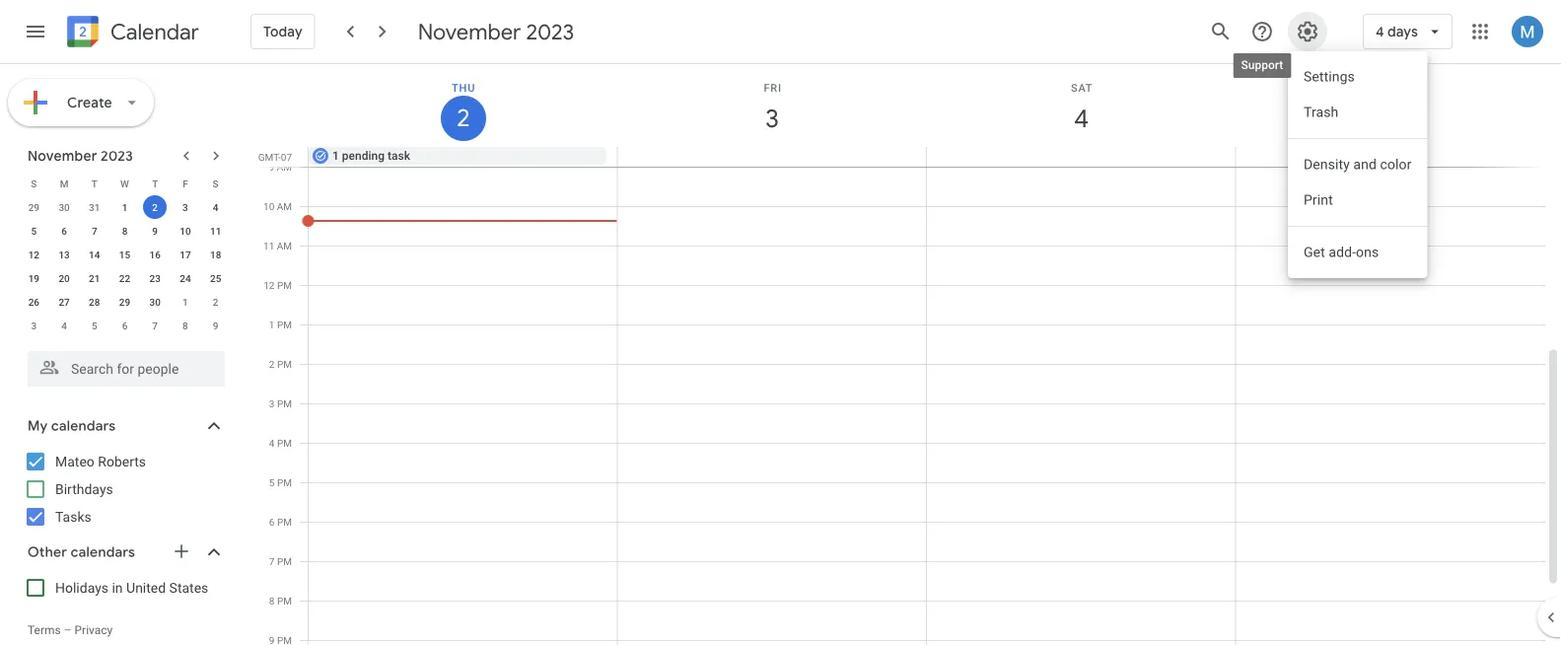 Task type: describe. For each thing, give the bounding box(es) containing it.
thu 2
[[452, 81, 476, 134]]

28 element
[[83, 290, 106, 314]]

add other calendars image
[[172, 541, 191, 561]]

privacy link
[[74, 623, 113, 637]]

row containing 26
[[19, 290, 231, 314]]

support image
[[1251, 20, 1274, 43]]

30 for 30 element
[[149, 296, 161, 308]]

row group containing 29
[[19, 195, 231, 337]]

Search for people text field
[[39, 351, 213, 387]]

15 element
[[113, 243, 137, 266]]

mateo
[[55, 453, 95, 469]]

print
[[1304, 192, 1333, 208]]

get
[[1304, 244, 1325, 260]]

row containing 29
[[19, 195, 231, 219]]

pending
[[342, 149, 385, 163]]

row containing 5
[[19, 219, 231, 243]]

0 vertical spatial 8
[[122, 225, 128, 237]]

color
[[1380, 156, 1412, 173]]

pm for 12 pm
[[277, 279, 292, 291]]

grid containing 3
[[252, 64, 1561, 645]]

13
[[59, 249, 70, 260]]

7 for 7 pm
[[269, 555, 275, 567]]

9 for 9 am
[[269, 161, 274, 173]]

support
[[1241, 58, 1283, 72]]

in
[[112, 579, 123, 596]]

get add-ons
[[1304, 244, 1379, 260]]

row containing s
[[19, 172, 231, 195]]

december 1 element
[[173, 290, 197, 314]]

pm for 5 pm
[[277, 476, 292, 488]]

18
[[210, 249, 221, 260]]

20
[[59, 272, 70, 284]]

30 element
[[143, 290, 167, 314]]

f
[[183, 178, 188, 189]]

26 element
[[22, 290, 46, 314]]

28
[[89, 296, 100, 308]]

4 inside sat 4
[[1073, 102, 1088, 135]]

1 for 1 pending task
[[332, 149, 339, 163]]

2, today element
[[143, 195, 167, 219]]

my calendars button
[[4, 410, 245, 442]]

5 for the december 5 element
[[92, 320, 97, 331]]

1 s from the left
[[31, 178, 37, 189]]

17 element
[[173, 243, 197, 266]]

3 up 4 pm
[[269, 397, 275, 409]]

12 for 12
[[28, 249, 39, 260]]

3 link
[[750, 96, 795, 141]]

terms – privacy
[[28, 623, 113, 637]]

13 element
[[52, 243, 76, 266]]

16
[[149, 249, 161, 260]]

4 pm
[[269, 437, 292, 449]]

25 element
[[204, 266, 227, 290]]

main drawer image
[[24, 20, 47, 43]]

4 for 4 pm
[[269, 437, 275, 449]]

07
[[281, 151, 292, 163]]

12 element
[[22, 243, 46, 266]]

add-
[[1329, 244, 1356, 260]]

my calendars list
[[4, 446, 245, 533]]

december 4 element
[[52, 314, 76, 337]]

and
[[1354, 156, 1377, 173]]

3 cell from the left
[[1236, 147, 1545, 167]]

birthdays
[[55, 481, 113, 497]]

m
[[60, 178, 68, 189]]

december 3 element
[[22, 314, 46, 337]]

30 for the october 30 element
[[59, 201, 70, 213]]

december 2 element
[[204, 290, 227, 314]]

29 for 29 element
[[119, 296, 130, 308]]

other calendars button
[[4, 537, 245, 568]]

19 element
[[22, 266, 46, 290]]

calendar heading
[[107, 18, 199, 46]]

gmt-
[[258, 151, 281, 163]]

4 for 4 days
[[1376, 23, 1384, 40]]

october 30 element
[[52, 195, 76, 219]]

december 7 element
[[143, 314, 167, 337]]

0 horizontal spatial 5
[[31, 225, 37, 237]]

16 element
[[143, 243, 167, 266]]

8 for december 8 element
[[183, 320, 188, 331]]

2 for december 2 element
[[213, 296, 218, 308]]

2 t from the left
[[152, 178, 158, 189]]

20 element
[[52, 266, 76, 290]]

23
[[149, 272, 161, 284]]

12 pm
[[264, 279, 292, 291]]

pm for 4 pm
[[277, 437, 292, 449]]

ons
[[1356, 244, 1379, 260]]

26
[[28, 296, 39, 308]]

17
[[180, 249, 191, 260]]

density
[[1304, 156, 1350, 173]]

holidays in united states
[[55, 579, 208, 596]]

december 5 element
[[83, 314, 106, 337]]

29 for the october 29 element
[[28, 201, 39, 213]]

0 vertical spatial 6
[[61, 225, 67, 237]]

24 element
[[173, 266, 197, 290]]

united
[[126, 579, 166, 596]]

my
[[28, 417, 48, 435]]

row containing 12
[[19, 243, 231, 266]]

11 element
[[204, 219, 227, 243]]

states
[[169, 579, 208, 596]]

density and color
[[1304, 156, 1412, 173]]

3 pm
[[269, 397, 292, 409]]

14 element
[[83, 243, 106, 266]]

1 for 1 pm
[[269, 319, 275, 330]]

15
[[119, 249, 130, 260]]

5 pm
[[269, 476, 292, 488]]

14
[[89, 249, 100, 260]]

terms link
[[28, 623, 61, 637]]

w
[[120, 178, 129, 189]]

settings menu menu
[[1288, 51, 1428, 278]]



Task type: locate. For each thing, give the bounding box(es) containing it.
1 pending task
[[332, 149, 410, 163]]

4
[[1376, 23, 1384, 40], [1073, 102, 1088, 135], [213, 201, 218, 213], [61, 320, 67, 331], [269, 437, 275, 449]]

–
[[64, 623, 72, 637]]

0 horizontal spatial t
[[91, 178, 97, 189]]

1 vertical spatial november
[[28, 147, 97, 165]]

december 6 element
[[113, 314, 137, 337]]

0 vertical spatial 2023
[[526, 18, 574, 45]]

5 inside the december 5 element
[[92, 320, 97, 331]]

8 for 8 pm
[[269, 595, 275, 607]]

1 t from the left
[[91, 178, 97, 189]]

1 horizontal spatial 5
[[92, 320, 97, 331]]

1 horizontal spatial 10
[[263, 200, 274, 212]]

0 vertical spatial 11
[[210, 225, 221, 237]]

0 vertical spatial 10
[[263, 200, 274, 212]]

2 link
[[441, 96, 486, 141]]

settings menu image
[[1296, 20, 1320, 43]]

today button
[[251, 8, 315, 55]]

4 row from the top
[[19, 243, 231, 266]]

1 vertical spatial calendars
[[71, 543, 135, 561]]

1 horizontal spatial 9
[[213, 320, 218, 331]]

december 9 element
[[204, 314, 227, 337]]

12
[[28, 249, 39, 260], [264, 279, 275, 291]]

0 vertical spatial november
[[418, 18, 521, 45]]

1 vertical spatial 8
[[183, 320, 188, 331]]

10 up 17
[[180, 225, 191, 237]]

4 down 3 pm
[[269, 437, 275, 449]]

sat 4
[[1071, 81, 1093, 135]]

0 vertical spatial calendars
[[51, 417, 116, 435]]

6 up 7 pm
[[269, 516, 275, 528]]

pm up 1 pm
[[277, 279, 292, 291]]

10
[[263, 200, 274, 212], [180, 225, 191, 237]]

0 vertical spatial november 2023
[[418, 18, 574, 45]]

calendars for my calendars
[[51, 417, 116, 435]]

2 vertical spatial 6
[[269, 516, 275, 528]]

days
[[1388, 23, 1418, 40]]

7 row from the top
[[19, 314, 231, 337]]

calendars inside 'dropdown button'
[[51, 417, 116, 435]]

31
[[89, 201, 100, 213]]

11
[[210, 225, 221, 237], [263, 240, 274, 252]]

6 pm
[[269, 516, 292, 528]]

8
[[122, 225, 128, 237], [183, 320, 188, 331], [269, 595, 275, 607]]

9 down 2, today element on the left of the page
[[152, 225, 158, 237]]

3 down 26 element
[[31, 320, 37, 331]]

am for 9 am
[[277, 161, 292, 173]]

2 inside cell
[[152, 201, 158, 213]]

november up 'thu'
[[418, 18, 521, 45]]

calendar element
[[63, 12, 199, 55]]

0 horizontal spatial november
[[28, 147, 97, 165]]

4 for december 4 element
[[61, 320, 67, 331]]

1 vertical spatial 9
[[152, 225, 158, 237]]

0 vertical spatial 12
[[28, 249, 39, 260]]

calendars
[[51, 417, 116, 435], [71, 543, 135, 561]]

fri 3
[[764, 81, 782, 135]]

am up '10 am'
[[277, 161, 292, 173]]

10 up 11 am
[[263, 200, 274, 212]]

12 inside grid
[[264, 279, 275, 291]]

7 pm from the top
[[277, 516, 292, 528]]

task
[[388, 149, 410, 163]]

29 inside the october 29 element
[[28, 201, 39, 213]]

pm for 3 pm
[[277, 397, 292, 409]]

pm
[[277, 279, 292, 291], [277, 319, 292, 330], [277, 358, 292, 370], [277, 397, 292, 409], [277, 437, 292, 449], [277, 476, 292, 488], [277, 516, 292, 528], [277, 555, 292, 567], [277, 595, 292, 607]]

0 vertical spatial 9
[[269, 161, 274, 173]]

11 inside 11 'element'
[[210, 225, 221, 237]]

0 horizontal spatial november 2023
[[28, 147, 133, 165]]

8 pm
[[269, 595, 292, 607]]

5 down 4 pm
[[269, 476, 275, 488]]

other
[[28, 543, 67, 561]]

11 inside grid
[[263, 240, 274, 252]]

6 row from the top
[[19, 290, 231, 314]]

1 vertical spatial 11
[[263, 240, 274, 252]]

pm for 6 pm
[[277, 516, 292, 528]]

am up 12 pm
[[277, 240, 292, 252]]

23 element
[[143, 266, 167, 290]]

november 2023 up m
[[28, 147, 133, 165]]

8 down 7 pm
[[269, 595, 275, 607]]

terms
[[28, 623, 61, 637]]

1 down 12 pm
[[269, 319, 275, 330]]

thu
[[452, 81, 476, 94]]

1 vertical spatial 6
[[122, 320, 128, 331]]

6 inside grid
[[269, 516, 275, 528]]

1 pending task button
[[309, 147, 606, 165]]

tasks
[[55, 508, 91, 525]]

row containing 3
[[19, 314, 231, 337]]

9
[[269, 161, 274, 173], [152, 225, 158, 237], [213, 320, 218, 331]]

10 inside grid
[[263, 200, 274, 212]]

t up october 31 element
[[91, 178, 97, 189]]

0 horizontal spatial 9
[[152, 225, 158, 237]]

29 inside 29 element
[[119, 296, 130, 308]]

gmt-07
[[258, 151, 292, 163]]

2 pm
[[269, 358, 292, 370]]

calendars up mateo
[[51, 417, 116, 435]]

1 vertical spatial november 2023
[[28, 147, 133, 165]]

27 element
[[52, 290, 76, 314]]

22 element
[[113, 266, 137, 290]]

trash
[[1304, 104, 1339, 120]]

9 pm from the top
[[277, 595, 292, 607]]

7 inside grid
[[269, 555, 275, 567]]

10 for 10
[[180, 225, 191, 237]]

2 cell from the left
[[927, 147, 1236, 167]]

0 horizontal spatial 30
[[59, 201, 70, 213]]

4 inside 4 days dropdown button
[[1376, 23, 1384, 40]]

november 2023 up 'thu'
[[418, 18, 574, 45]]

1 horizontal spatial t
[[152, 178, 158, 189]]

29 left the october 30 element
[[28, 201, 39, 213]]

pm for 7 pm
[[277, 555, 292, 567]]

10 element
[[173, 219, 197, 243]]

4 up 11 'element' at the left top of page
[[213, 201, 218, 213]]

5 row from the top
[[19, 266, 231, 290]]

1 pending task row
[[300, 147, 1561, 167]]

0 vertical spatial 29
[[28, 201, 39, 213]]

6 for the december 6 element
[[122, 320, 128, 331]]

29 down 22
[[119, 296, 130, 308]]

1 vertical spatial am
[[277, 200, 292, 212]]

roberts
[[98, 453, 146, 469]]

1 up december 8 element
[[183, 296, 188, 308]]

12 for 12 pm
[[264, 279, 275, 291]]

2 inside thu 2
[[455, 103, 469, 134]]

3 inside fri 3
[[764, 102, 778, 135]]

5
[[31, 225, 37, 237], [92, 320, 97, 331], [269, 476, 275, 488]]

1 left pending
[[332, 149, 339, 163]]

1 horizontal spatial 8
[[183, 320, 188, 331]]

am
[[277, 161, 292, 173], [277, 200, 292, 212], [277, 240, 292, 252]]

1 horizontal spatial 7
[[152, 320, 158, 331]]

s right f
[[213, 178, 219, 189]]

11 for 11 am
[[263, 240, 274, 252]]

0 vertical spatial 5
[[31, 225, 37, 237]]

settings
[[1304, 69, 1355, 85]]

7 down 30 element
[[152, 320, 158, 331]]

1 horizontal spatial 12
[[264, 279, 275, 291]]

6 for 6 pm
[[269, 516, 275, 528]]

9 left 07
[[269, 161, 274, 173]]

0 horizontal spatial 10
[[180, 225, 191, 237]]

10 inside "row"
[[180, 225, 191, 237]]

1 horizontal spatial 11
[[263, 240, 274, 252]]

1 inside 'button'
[[332, 149, 339, 163]]

0 horizontal spatial 8
[[122, 225, 128, 237]]

5 up 12 element
[[31, 225, 37, 237]]

22
[[119, 272, 130, 284]]

october 29 element
[[22, 195, 46, 219]]

create button
[[8, 79, 154, 126]]

1 pm
[[269, 319, 292, 330]]

december 8 element
[[173, 314, 197, 337]]

1 am from the top
[[277, 161, 292, 173]]

2 vertical spatial am
[[277, 240, 292, 252]]

7 pm
[[269, 555, 292, 567]]

4 days button
[[1363, 8, 1453, 55]]

t up 2 cell
[[152, 178, 158, 189]]

4 days
[[1376, 23, 1418, 40]]

1 horizontal spatial 2023
[[526, 18, 574, 45]]

7 for december 7 element
[[152, 320, 158, 331]]

8 down december 1 element
[[183, 320, 188, 331]]

2 horizontal spatial 8
[[269, 595, 275, 607]]

3 down fri at top
[[764, 102, 778, 135]]

12 inside november 2023 grid
[[28, 249, 39, 260]]

18 element
[[204, 243, 227, 266]]

calendars up in
[[71, 543, 135, 561]]

5 for 5 pm
[[269, 476, 275, 488]]

11 down '10 am'
[[263, 240, 274, 252]]

11 up 18
[[210, 225, 221, 237]]

2 cell
[[140, 195, 170, 219]]

24
[[180, 272, 191, 284]]

3 row from the top
[[19, 219, 231, 243]]

1 down w in the left top of the page
[[122, 201, 128, 213]]

1 horizontal spatial november 2023
[[418, 18, 574, 45]]

0 horizontal spatial s
[[31, 178, 37, 189]]

5 down 28 element
[[92, 320, 97, 331]]

pm for 2 pm
[[277, 358, 292, 370]]

7 down 6 pm
[[269, 555, 275, 567]]

4 link
[[1059, 96, 1104, 141]]

8 up 15 element
[[122, 225, 128, 237]]

fri
[[764, 81, 782, 94]]

8 inside grid
[[269, 595, 275, 607]]

sat
[[1071, 81, 1093, 94]]

pm down 7 pm
[[277, 595, 292, 607]]

4 pm from the top
[[277, 397, 292, 409]]

am for 10 am
[[277, 200, 292, 212]]

calendar
[[110, 18, 199, 46]]

0 horizontal spatial 29
[[28, 201, 39, 213]]

1 for december 1 element
[[183, 296, 188, 308]]

3 am from the top
[[277, 240, 292, 252]]

2 horizontal spatial 9
[[269, 161, 274, 173]]

4 inside december 4 element
[[61, 320, 67, 331]]

2 for 2 pm
[[269, 358, 275, 370]]

t
[[91, 178, 97, 189], [152, 178, 158, 189]]

8 pm from the top
[[277, 555, 292, 567]]

0 horizontal spatial 12
[[28, 249, 39, 260]]

pm down 3 pm
[[277, 437, 292, 449]]

2 vertical spatial 7
[[269, 555, 275, 567]]

0 horizontal spatial 2023
[[101, 147, 133, 165]]

calendars for other calendars
[[71, 543, 135, 561]]

0 horizontal spatial 11
[[210, 225, 221, 237]]

1 horizontal spatial 30
[[149, 296, 161, 308]]

1 vertical spatial 7
[[152, 320, 158, 331]]

1 vertical spatial 29
[[119, 296, 130, 308]]

6 up 13 element
[[61, 225, 67, 237]]

19
[[28, 272, 39, 284]]

1 vertical spatial 30
[[149, 296, 161, 308]]

12 up 19
[[28, 249, 39, 260]]

6 pm from the top
[[277, 476, 292, 488]]

1
[[332, 149, 339, 163], [122, 201, 128, 213], [183, 296, 188, 308], [269, 319, 275, 330]]

None search field
[[0, 343, 245, 387]]

21 element
[[83, 266, 106, 290]]

2 pm from the top
[[277, 319, 292, 330]]

9 for december 9 element
[[213, 320, 218, 331]]

10 for 10 am
[[263, 200, 274, 212]]

holidays
[[55, 579, 109, 596]]

1 row from the top
[[19, 172, 231, 195]]

my calendars
[[28, 417, 116, 435]]

row containing 19
[[19, 266, 231, 290]]

october 31 element
[[83, 195, 106, 219]]

0 horizontal spatial 6
[[61, 225, 67, 237]]

2023
[[526, 18, 574, 45], [101, 147, 133, 165]]

row
[[19, 172, 231, 195], [19, 195, 231, 219], [19, 219, 231, 243], [19, 243, 231, 266], [19, 266, 231, 290], [19, 290, 231, 314], [19, 314, 231, 337]]

12 down 11 am
[[264, 279, 275, 291]]

pm for 1 pm
[[277, 319, 292, 330]]

30 down m
[[59, 201, 70, 213]]

1 cell from the left
[[618, 147, 927, 167]]

5 pm from the top
[[277, 437, 292, 449]]

pm down 4 pm
[[277, 476, 292, 488]]

2 am from the top
[[277, 200, 292, 212]]

pm up 4 pm
[[277, 397, 292, 409]]

pm up 7 pm
[[277, 516, 292, 528]]

3 pm from the top
[[277, 358, 292, 370]]

1 vertical spatial 2023
[[101, 147, 133, 165]]

3
[[764, 102, 778, 135], [183, 201, 188, 213], [31, 320, 37, 331], [269, 397, 275, 409]]

am for 11 am
[[277, 240, 292, 252]]

25
[[210, 272, 221, 284]]

1 horizontal spatial 29
[[119, 296, 130, 308]]

0 horizontal spatial 7
[[92, 225, 97, 237]]

2 horizontal spatial 6
[[269, 516, 275, 528]]

10 am
[[263, 200, 292, 212]]

grid
[[252, 64, 1561, 645]]

11 am
[[263, 240, 292, 252]]

3 down f
[[183, 201, 188, 213]]

7
[[92, 225, 97, 237], [152, 320, 158, 331], [269, 555, 275, 567]]

30 down 23 at the left of the page
[[149, 296, 161, 308]]

2 vertical spatial 9
[[213, 320, 218, 331]]

pm for 8 pm
[[277, 595, 292, 607]]

november 2023
[[418, 18, 574, 45], [28, 147, 133, 165]]

29 element
[[113, 290, 137, 314]]

2 s from the left
[[213, 178, 219, 189]]

30
[[59, 201, 70, 213], [149, 296, 161, 308]]

2 vertical spatial 8
[[269, 595, 275, 607]]

cell
[[618, 147, 927, 167], [927, 147, 1236, 167], [1236, 147, 1545, 167]]

1 vertical spatial 5
[[92, 320, 97, 331]]

privacy
[[74, 623, 113, 637]]

29
[[28, 201, 39, 213], [119, 296, 130, 308]]

4 down "27" element
[[61, 320, 67, 331]]

2 row from the top
[[19, 195, 231, 219]]

pm up 3 pm
[[277, 358, 292, 370]]

27
[[59, 296, 70, 308]]

0 vertical spatial 30
[[59, 201, 70, 213]]

9 am
[[269, 161, 292, 173]]

5 inside grid
[[269, 476, 275, 488]]

november 2023 grid
[[19, 172, 231, 337]]

pm down 6 pm
[[277, 555, 292, 567]]

1 vertical spatial 10
[[180, 225, 191, 237]]

november up m
[[28, 147, 97, 165]]

1 pm from the top
[[277, 279, 292, 291]]

other calendars
[[28, 543, 135, 561]]

s
[[31, 178, 37, 189], [213, 178, 219, 189]]

1 horizontal spatial s
[[213, 178, 219, 189]]

2 horizontal spatial 7
[[269, 555, 275, 567]]

2 for 2, today element on the left of the page
[[152, 201, 158, 213]]

mateo roberts
[[55, 453, 146, 469]]

4 left days
[[1376, 23, 1384, 40]]

2 vertical spatial 5
[[269, 476, 275, 488]]

s up the october 29 element
[[31, 178, 37, 189]]

7 up "14" element
[[92, 225, 97, 237]]

1 horizontal spatial 6
[[122, 320, 128, 331]]

today
[[263, 23, 303, 40]]

4 down sat
[[1073, 102, 1088, 135]]

2 horizontal spatial 5
[[269, 476, 275, 488]]

calendars inside dropdown button
[[71, 543, 135, 561]]

0 vertical spatial am
[[277, 161, 292, 173]]

1 horizontal spatial november
[[418, 18, 521, 45]]

pm up 2 pm in the left of the page
[[277, 319, 292, 330]]

1 vertical spatial 12
[[264, 279, 275, 291]]

create
[[67, 94, 112, 111]]

11 for 11
[[210, 225, 221, 237]]

row group
[[19, 195, 231, 337]]

6 down 29 element
[[122, 320, 128, 331]]

21
[[89, 272, 100, 284]]

9 down december 2 element
[[213, 320, 218, 331]]

am down the 9 am
[[277, 200, 292, 212]]

0 vertical spatial 7
[[92, 225, 97, 237]]



Task type: vqa. For each thing, say whether or not it's contained in the screenshot.
the top 10
yes



